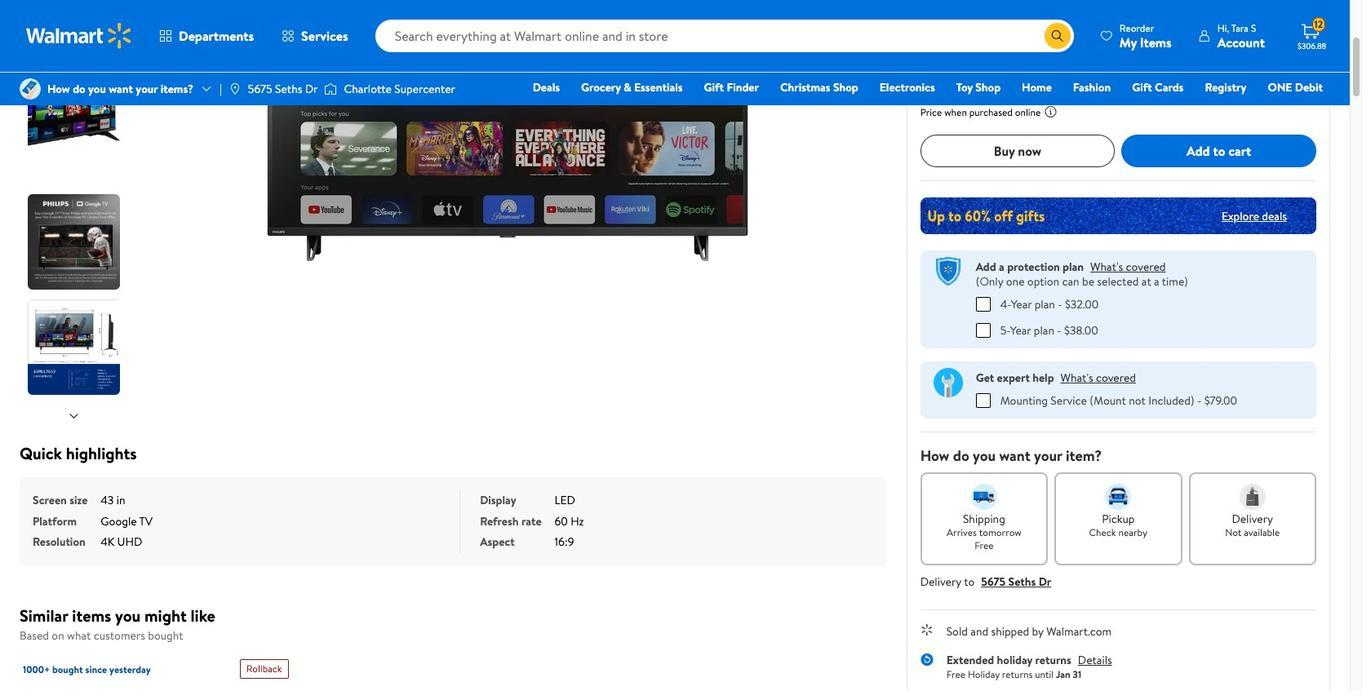 Task type: locate. For each thing, give the bounding box(es) containing it.
finder
[[727, 79, 759, 95]]

yesterday
[[109, 663, 151, 677]]

walmart image
[[26, 23, 132, 49]]

you up intent image for shipping
[[973, 445, 996, 466]]

0 vertical spatial your
[[136, 81, 158, 97]]

what's up service
[[1061, 369, 1093, 386]]

year for 4-
[[1011, 296, 1032, 312]]

shop right christmas
[[833, 79, 858, 95]]

shop inside 'toy shop' link
[[976, 79, 1001, 95]]

0 vertical spatial free
[[975, 538, 994, 552]]

1 horizontal spatial bought
[[148, 627, 183, 644]]

1 horizontal spatial free
[[975, 538, 994, 552]]

year down 4-
[[1010, 322, 1031, 338]]

next image image
[[67, 409, 80, 422]]

rate
[[521, 513, 542, 529]]

0 vertical spatial delivery
[[1232, 511, 1273, 527]]

delivery inside delivery not available
[[1232, 511, 1273, 527]]

5675 seths dr
[[248, 81, 318, 97]]

covered
[[1126, 259, 1166, 275], [1096, 369, 1136, 386]]

you up customers
[[115, 604, 141, 626]]

0 horizontal spatial do
[[73, 81, 85, 97]]

1 horizontal spatial your
[[1034, 445, 1062, 466]]

 image right |
[[228, 82, 241, 95]]

0 vertical spatial do
[[73, 81, 85, 97]]

how down the in_home_installation logo in the right of the page
[[920, 445, 950, 466]]

a right at on the top of page
[[1154, 273, 1160, 290]]

add a protection plan what's covered (only one option can be selected at a time)
[[976, 259, 1188, 290]]

1 horizontal spatial want
[[999, 445, 1031, 466]]

add left one on the right of the page
[[976, 259, 996, 275]]

covered down up to sixty percent off deals. shop now. image
[[1126, 259, 1166, 275]]

delivery for not
[[1232, 511, 1273, 527]]

buy now
[[994, 142, 1042, 160]]

- for $38.00
[[1057, 322, 1062, 338]]

customers
[[94, 627, 145, 644]]

1 vertical spatial want
[[999, 445, 1031, 466]]

1 horizontal spatial do
[[953, 445, 969, 466]]

0 horizontal spatial seths
[[275, 81, 302, 97]]

intent image for pickup image
[[1105, 484, 1132, 510]]

pickup
[[1102, 511, 1135, 527]]

0 vertical spatial seths
[[275, 81, 302, 97]]

0 vertical spatial what's
[[1091, 259, 1123, 275]]

2 vertical spatial -
[[1197, 392, 1202, 409]]

returns left 31
[[1035, 652, 1072, 668]]

learn how
[[1019, 85, 1070, 101]]

5675 right |
[[248, 81, 272, 97]]

1 vertical spatial -
[[1057, 322, 1062, 338]]

resolution
[[33, 534, 86, 550]]

explore
[[1222, 208, 1259, 224]]

want left items?
[[109, 81, 133, 97]]

departments
[[179, 27, 254, 45]]

1 vertical spatial your
[[1034, 445, 1062, 466]]

1 vertical spatial bought
[[52, 663, 83, 677]]

0 horizontal spatial want
[[109, 81, 133, 97]]

tara
[[1231, 21, 1249, 35]]

1 horizontal spatial how
[[920, 445, 950, 466]]

0 vertical spatial to
[[1213, 142, 1225, 160]]

add
[[1187, 142, 1210, 160], [976, 259, 996, 275]]

1 horizontal spatial shop
[[976, 79, 1001, 95]]

1 vertical spatial plan
[[1035, 296, 1055, 312]]

what's inside add a protection plan what's covered (only one option can be selected at a time)
[[1091, 259, 1123, 275]]

how
[[47, 81, 70, 97], [920, 445, 950, 466]]

12
[[1315, 17, 1323, 31]]

delivery up sold
[[920, 573, 961, 590]]

what's right "can"
[[1091, 259, 1123, 275]]

a
[[999, 259, 1005, 275], [1154, 273, 1160, 290]]

0 vertical spatial you
[[88, 81, 106, 97]]

covered up "mounting service (mount not included) - $79.00"
[[1096, 369, 1136, 386]]

quick
[[20, 442, 62, 464]]

1 horizontal spatial gift
[[1132, 79, 1152, 95]]

$306.88
[[1298, 40, 1326, 51]]

0 horizontal spatial to
[[964, 573, 975, 590]]

1 vertical spatial delivery
[[920, 573, 961, 590]]

$79.00
[[1204, 392, 1237, 409]]

rollback
[[246, 662, 282, 676]]

how for how do you want your item?
[[920, 445, 950, 466]]

add inside add a protection plan what's covered (only one option can be selected at a time)
[[976, 259, 996, 275]]

0 horizontal spatial add
[[976, 259, 996, 275]]

at
[[1142, 273, 1151, 290]]

how
[[1050, 85, 1070, 101]]

a left one on the right of the page
[[999, 259, 1005, 275]]

to inside button
[[1213, 142, 1225, 160]]

2 vertical spatial plan
[[1034, 322, 1054, 338]]

mounting
[[1000, 392, 1048, 409]]

plan right the option
[[1063, 259, 1084, 275]]

platform
[[33, 513, 77, 529]]

1 horizontal spatial a
[[1154, 273, 1160, 290]]

 image left charlotte
[[324, 81, 337, 97]]

want for items?
[[109, 81, 133, 97]]

want down mounting
[[999, 445, 1031, 466]]

0 horizontal spatial gift
[[704, 79, 724, 95]]

$21/mo with
[[920, 85, 980, 101]]

0 vertical spatial -
[[1058, 296, 1062, 312]]

1 gift from the left
[[704, 79, 724, 95]]

add inside button
[[1187, 142, 1210, 160]]

1000+ bought since yesterday
[[23, 663, 151, 677]]

shop for toy shop
[[976, 79, 1001, 95]]

1 horizontal spatial seths
[[1008, 573, 1036, 590]]

dr up by
[[1039, 573, 1051, 590]]

1 vertical spatial covered
[[1096, 369, 1136, 386]]

0 vertical spatial bought
[[148, 627, 183, 644]]

in_home_installation logo image
[[933, 368, 963, 397]]

price
[[920, 105, 942, 119]]

gift left cards
[[1132, 79, 1152, 95]]

2 vertical spatial you
[[115, 604, 141, 626]]

one debit walmart+
[[1268, 79, 1323, 118]]

0 horizontal spatial returns
[[1002, 668, 1033, 682]]

4-year plan - $32.00
[[1000, 296, 1099, 312]]

bought down might
[[148, 627, 183, 644]]

affirm image
[[984, 84, 1016, 97]]

(mount
[[1090, 392, 1126, 409]]

1 vertical spatial how
[[920, 445, 950, 466]]

- left $32.00
[[1058, 296, 1062, 312]]

your left items?
[[136, 81, 158, 97]]

get expert help what's covered
[[976, 369, 1136, 386]]

Search search field
[[375, 20, 1074, 52]]

one
[[1006, 273, 1025, 290]]

 image for charlotte supercenter
[[324, 81, 337, 97]]

1 vertical spatial 5675
[[981, 573, 1006, 590]]

to left 5675 seths dr button
[[964, 573, 975, 590]]

free left holiday
[[947, 668, 966, 682]]

learn more about strikethrough prices image
[[1099, 38, 1112, 51]]

included)
[[1149, 392, 1195, 409]]

led
[[555, 492, 575, 508]]

delivery
[[1232, 511, 1273, 527], [920, 573, 961, 590]]

plan down 4-year plan - $32.00 on the top right of the page
[[1034, 322, 1054, 338]]

items
[[1140, 33, 1172, 51]]

1 vertical spatial what's covered button
[[1061, 369, 1136, 386]]

how down the philips 43" class 4k ultra hd (2160p) google smart led tv (43pul7652/f7) - image 2 of 24
[[47, 81, 70, 97]]

shipped
[[991, 623, 1029, 639]]

next media item image
[[787, 78, 806, 98]]

do down the philips 43" class 4k ultra hd (2160p) google smart led tv (43pul7652/f7) - image 2 of 24
[[73, 81, 85, 97]]

0 vertical spatial covered
[[1126, 259, 1166, 275]]

1 shop from the left
[[833, 79, 858, 95]]

registry
[[1205, 79, 1247, 95]]

year down one on the right of the page
[[1011, 296, 1032, 312]]

2 gift from the left
[[1132, 79, 1152, 95]]

 image
[[20, 78, 41, 100]]

shipping
[[963, 511, 1005, 527]]

you for similar items you might like based on what customers bought
[[115, 604, 141, 626]]

0 horizontal spatial  image
[[228, 82, 241, 95]]

1 horizontal spatial add
[[1187, 142, 1210, 160]]

how do you want your items?
[[47, 81, 193, 97]]

2 shop from the left
[[976, 79, 1001, 95]]

by
[[1032, 623, 1044, 639]]

returns left the until
[[1002, 668, 1033, 682]]

gift left finder
[[704, 79, 724, 95]]

1 vertical spatial add
[[976, 259, 996, 275]]

tv
[[139, 513, 153, 529]]

1 horizontal spatial you
[[115, 604, 141, 626]]

gift finder
[[704, 79, 759, 95]]

1 vertical spatial to
[[964, 573, 975, 590]]

1 horizontal spatial returns
[[1035, 652, 1072, 668]]

can
[[1062, 273, 1080, 290]]

0 vertical spatial how
[[47, 81, 70, 97]]

details
[[1078, 652, 1112, 668]]

- left $38.00
[[1057, 322, 1062, 338]]

0 horizontal spatial how
[[47, 81, 70, 97]]

now
[[920, 24, 966, 56]]

your for item?
[[1034, 445, 1062, 466]]

shipping arrives tomorrow free
[[947, 511, 1022, 552]]

essentials
[[634, 79, 683, 95]]

bought left since
[[52, 663, 83, 677]]

1 horizontal spatial delivery
[[1232, 511, 1273, 527]]

5675 down the tomorrow at the bottom of the page
[[981, 573, 1006, 590]]

0 horizontal spatial 5675
[[248, 81, 272, 97]]

price when purchased online
[[920, 105, 1041, 119]]

not
[[1225, 525, 1242, 539]]

$21/mo
[[920, 85, 956, 101]]

0 vertical spatial add
[[1187, 142, 1210, 160]]

5-
[[1000, 322, 1010, 338]]

0 horizontal spatial delivery
[[920, 573, 961, 590]]

1000+
[[23, 663, 50, 677]]

free
[[975, 538, 994, 552], [947, 668, 966, 682]]

1 vertical spatial seths
[[1008, 573, 1036, 590]]

hi,
[[1218, 21, 1229, 35]]

you inside similar items you might like based on what customers bought
[[115, 604, 141, 626]]

1 vertical spatial do
[[953, 445, 969, 466]]

1 horizontal spatial dr
[[1039, 573, 1051, 590]]

0 horizontal spatial bought
[[52, 663, 83, 677]]

 image
[[324, 81, 337, 97], [228, 82, 241, 95]]

Walmart Site-Wide search field
[[375, 20, 1074, 52]]

0 vertical spatial year
[[1011, 296, 1032, 312]]

0 horizontal spatial shop
[[833, 79, 858, 95]]

you for how do you want your items?
[[88, 81, 106, 97]]

to
[[1213, 142, 1225, 160], [964, 573, 975, 590]]

when
[[944, 105, 967, 119]]

0 vertical spatial want
[[109, 81, 133, 97]]

covered inside add a protection plan what's covered (only one option can be selected at a time)
[[1126, 259, 1166, 275]]

0 vertical spatial plan
[[1063, 259, 1084, 275]]

check
[[1089, 525, 1116, 539]]

do up shipping
[[953, 445, 969, 466]]

sold and shipped by walmart.com
[[947, 623, 1112, 639]]

1 vertical spatial you
[[973, 445, 996, 466]]

0 horizontal spatial your
[[136, 81, 158, 97]]

0 horizontal spatial free
[[947, 668, 966, 682]]

debit
[[1295, 79, 1323, 95]]

philips 43" class 4k ultra hd (2160p) google smart led tv (43pul7652/f7) - image 5 of 24 image
[[28, 300, 123, 395]]

1 horizontal spatial to
[[1213, 142, 1225, 160]]

2 horizontal spatial you
[[973, 445, 996, 466]]

0 horizontal spatial you
[[88, 81, 106, 97]]

you down the philips 43" class 4k ultra hd (2160p) google smart led tv (43pul7652/f7) - image 2 of 24
[[88, 81, 106, 97]]

to left cart
[[1213, 142, 1225, 160]]

seths down services popup button
[[275, 81, 302, 97]]

walmart+ link
[[1267, 101, 1330, 119]]

your left item?
[[1034, 445, 1062, 466]]

5675 seths dr button
[[981, 573, 1051, 590]]

toy shop link
[[949, 78, 1008, 96]]

0 vertical spatial what's covered button
[[1091, 259, 1166, 275]]

1 vertical spatial year
[[1010, 322, 1031, 338]]

- for $32.00
[[1058, 296, 1062, 312]]

legal information image
[[1044, 105, 1057, 118]]

0 vertical spatial dr
[[305, 81, 318, 97]]

1 horizontal spatial  image
[[324, 81, 337, 97]]

delivery down intent image for delivery
[[1232, 511, 1273, 527]]

0 horizontal spatial a
[[999, 259, 1005, 275]]

dr down services popup button
[[305, 81, 318, 97]]

bought inside similar items you might like based on what customers bought
[[148, 627, 183, 644]]

get
[[976, 369, 994, 386]]

0 horizontal spatial dr
[[305, 81, 318, 97]]

- left $79.00
[[1197, 392, 1202, 409]]

add left cart
[[1187, 142, 1210, 160]]

1 vertical spatial free
[[947, 668, 966, 682]]

5675
[[248, 81, 272, 97], [981, 573, 1006, 590]]

shop inside christmas shop link
[[833, 79, 858, 95]]

4-Year plan - $32.00 checkbox
[[976, 297, 991, 311]]

shop down $24.00
[[976, 79, 1001, 95]]

plan down the option
[[1035, 296, 1055, 312]]

seths up sold and shipped by walmart.com
[[1008, 573, 1036, 590]]

1 vertical spatial dr
[[1039, 573, 1051, 590]]

toy shop
[[956, 79, 1001, 95]]

&
[[624, 79, 632, 95]]

highlights
[[66, 442, 137, 464]]

free down shipping
[[975, 538, 994, 552]]

to for delivery
[[964, 573, 975, 590]]



Task type: vqa. For each thing, say whether or not it's contained in the screenshot.
Apple
no



Task type: describe. For each thing, give the bounding box(es) containing it.
add for add a protection plan what's covered (only one option can be selected at a time)
[[976, 259, 996, 275]]

gift for gift cards
[[1132, 79, 1152, 95]]

christmas
[[780, 79, 831, 95]]

60 hz aspect
[[480, 513, 584, 550]]

philips 43" class 4k ultra hd (2160p) google smart led tv (43pul7652/f7) image
[[246, 0, 769, 360]]

$24.00
[[972, 58, 1012, 76]]

fashion link
[[1066, 78, 1118, 96]]

purchased
[[969, 105, 1013, 119]]

43
[[101, 492, 114, 508]]

philips 43" class 4k ultra hd (2160p) google smart led tv (43pul7652/f7) - image 2 of 24 image
[[28, 0, 123, 79]]

might
[[144, 604, 187, 626]]

like
[[191, 604, 215, 626]]

shop for christmas shop
[[833, 79, 858, 95]]

details button
[[1078, 652, 1112, 668]]

pickup check nearby
[[1089, 511, 1148, 539]]

intent image for shipping image
[[971, 484, 997, 510]]

up to sixty percent off deals. shop now. image
[[920, 198, 1317, 234]]

until
[[1035, 668, 1054, 682]]

be
[[1082, 273, 1095, 290]]

items?
[[161, 81, 193, 97]]

5-Year plan - $38.00 checkbox
[[976, 323, 991, 337]]

free inside 'extended holiday returns details free holiday returns until jan 31'
[[947, 668, 966, 682]]

$238.00
[[1056, 36, 1096, 52]]

based
[[20, 627, 49, 644]]

hz
[[571, 513, 584, 529]]

registry link
[[1198, 78, 1254, 96]]

1 vertical spatial what's
[[1061, 369, 1093, 386]]

year for 5-
[[1010, 322, 1031, 338]]

what
[[67, 627, 91, 644]]

since
[[85, 663, 107, 677]]

online
[[1015, 105, 1041, 119]]

one debit link
[[1261, 78, 1330, 96]]

services button
[[268, 16, 362, 56]]

delivery for to
[[920, 573, 961, 590]]

you save $24.00
[[924, 58, 1012, 76]]

how do you want your item?
[[920, 445, 1102, 466]]

your for items?
[[136, 81, 158, 97]]

you
[[924, 59, 942, 75]]

one
[[1268, 79, 1292, 95]]

home link
[[1015, 78, 1059, 96]]

add to cart
[[1187, 142, 1251, 160]]

electronics link
[[872, 78, 942, 96]]

you for how do you want your item?
[[973, 445, 996, 466]]

quick highlights
[[20, 442, 137, 464]]

screen
[[33, 492, 67, 508]]

0 vertical spatial 5675
[[248, 81, 272, 97]]

nearby
[[1119, 525, 1148, 539]]

deals
[[1262, 208, 1287, 224]]

Mounting Service (Mount not Included) - $79.00 checkbox
[[976, 393, 991, 408]]

google
[[101, 513, 137, 529]]

plan for $38.00
[[1034, 322, 1054, 338]]

charlotte supercenter
[[344, 81, 455, 97]]

reorder
[[1120, 21, 1154, 35]]

what's covered button for get expert help
[[1061, 369, 1136, 386]]

4k uhd
[[101, 534, 142, 550]]

philips 43" class 4k ultra hd (2160p) google smart led tv (43pul7652/f7) - image 3 of 24 image
[[28, 89, 123, 184]]

$38.00
[[1064, 322, 1098, 338]]

mounting service (mount not included) - $79.00
[[1000, 392, 1237, 409]]

gift finder link
[[697, 78, 766, 96]]

available
[[1244, 525, 1280, 539]]

60
[[555, 513, 568, 529]]

grocery & essentials
[[581, 79, 683, 95]]

help
[[1033, 369, 1054, 386]]

led refresh rate
[[480, 492, 575, 529]]

philips 43" class 4k ultra hd (2160p) google smart led tv (43pul7652/f7) - image 4 of 24 image
[[28, 194, 123, 290]]

learn how button
[[1019, 85, 1070, 102]]

buy
[[994, 142, 1015, 160]]

want for item?
[[999, 445, 1031, 466]]

service
[[1051, 392, 1087, 409]]

item?
[[1066, 445, 1102, 466]]

tomorrow
[[979, 525, 1022, 539]]

4k
[[101, 534, 114, 550]]

1 horizontal spatial 5675
[[981, 573, 1006, 590]]

what's covered button for add a protection plan
[[1091, 259, 1166, 275]]

free inside the shipping arrives tomorrow free
[[975, 538, 994, 552]]

jan
[[1056, 668, 1071, 682]]

aspect
[[480, 534, 515, 550]]

selected
[[1097, 273, 1139, 290]]

on
[[52, 627, 64, 644]]

intent image for delivery image
[[1240, 484, 1266, 510]]

toy
[[956, 79, 973, 95]]

do for how do you want your items?
[[73, 81, 85, 97]]

plan inside add a protection plan what's covered (only one option can be selected at a time)
[[1063, 259, 1084, 275]]

|
[[220, 81, 222, 97]]

refresh
[[480, 513, 519, 529]]

how for how do you want your items?
[[47, 81, 70, 97]]

search icon image
[[1051, 29, 1064, 42]]

home
[[1022, 79, 1052, 95]]

sold
[[947, 623, 968, 639]]

31
[[1073, 668, 1082, 682]]

hi, tara s account
[[1218, 21, 1265, 51]]

christmas shop
[[780, 79, 858, 95]]

plan for $32.00
[[1035, 296, 1055, 312]]

 image for 5675 seths dr
[[228, 82, 241, 95]]

save
[[944, 59, 966, 75]]

$32.00
[[1065, 296, 1099, 312]]

extended holiday returns details free holiday returns until jan 31
[[947, 652, 1112, 682]]

account
[[1218, 33, 1265, 51]]

electronics
[[880, 79, 935, 95]]

arrives
[[947, 525, 977, 539]]

my
[[1120, 33, 1137, 51]]

display
[[480, 492, 516, 508]]

gift for gift finder
[[704, 79, 724, 95]]

with
[[959, 85, 980, 101]]

to for add
[[1213, 142, 1225, 160]]

services
[[301, 27, 348, 45]]

add for add to cart
[[1187, 142, 1210, 160]]

explore deals link
[[1215, 201, 1294, 231]]

google tv resolution
[[33, 513, 153, 550]]

learn
[[1019, 85, 1047, 101]]

cart
[[1229, 142, 1251, 160]]

gift cards link
[[1125, 78, 1191, 96]]

walmart+
[[1274, 102, 1323, 118]]

wpp logo image
[[933, 257, 963, 286]]

now
[[1018, 142, 1042, 160]]

do for how do you want your item?
[[953, 445, 969, 466]]



